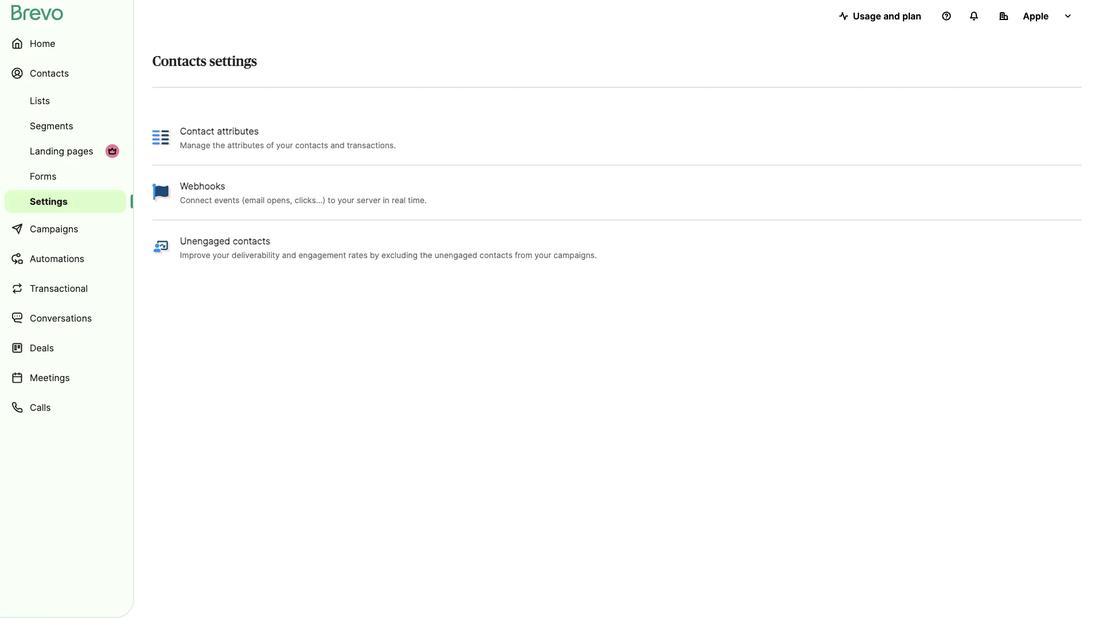Task type: describe. For each thing, give the bounding box(es) containing it.
engagement
[[298, 250, 346, 260]]

your right from
[[535, 250, 551, 260]]

home
[[30, 38, 55, 49]]

webhooks connect events (email opens, clicks…) to your server in real time.
[[180, 180, 427, 205]]

automations
[[30, 253, 84, 264]]

unengaged
[[435, 250, 477, 260]]

automations link
[[5, 245, 126, 273]]

of
[[266, 140, 274, 150]]

real
[[392, 195, 406, 205]]

deliverability
[[232, 250, 280, 260]]

improve
[[180, 250, 210, 260]]

by
[[370, 250, 379, 260]]

your down unengaged
[[213, 250, 229, 260]]

lists
[[30, 95, 50, 106]]

contacts for contacts
[[30, 68, 69, 79]]

unengaged contacts improve your deliverability and engagement rates by excluding the unengaged contacts from your campaigns.
[[180, 235, 597, 260]]

forms
[[30, 171, 56, 182]]

forms link
[[5, 165, 126, 188]]

and inside usage and plan button
[[883, 10, 900, 21]]

clicks…)
[[295, 195, 325, 205]]

conversations link
[[5, 305, 126, 332]]

left___rvooi image
[[108, 147, 117, 156]]

segments link
[[5, 115, 126, 138]]

contacts link
[[5, 60, 126, 87]]

pages
[[67, 146, 93, 157]]

contacts settings
[[152, 55, 257, 69]]

segments
[[30, 120, 73, 131]]

lists link
[[5, 89, 126, 112]]

meetings
[[30, 372, 70, 384]]

settings
[[209, 55, 257, 69]]

deals link
[[5, 335, 126, 362]]

contact
[[180, 125, 214, 137]]

calls link
[[5, 394, 126, 422]]

home link
[[5, 30, 126, 57]]



Task type: locate. For each thing, give the bounding box(es) containing it.
and inside unengaged contacts improve your deliverability and engagement rates by excluding the unengaged contacts from your campaigns.
[[282, 250, 296, 260]]

2 horizontal spatial contacts
[[480, 250, 513, 260]]

settings link
[[5, 190, 126, 213]]

1 horizontal spatial contacts
[[295, 140, 328, 150]]

1 vertical spatial the
[[420, 250, 432, 260]]

from
[[515, 250, 532, 260]]

campaigns link
[[5, 215, 126, 243]]

contact attributes manage the attributes of your contacts and transactions.
[[180, 125, 396, 150]]

the right manage
[[213, 140, 225, 150]]

contacts up deliverability at the top of the page
[[233, 235, 270, 247]]

and left engagement
[[282, 250, 296, 260]]

0 vertical spatial and
[[883, 10, 900, 21]]

1 vertical spatial contacts
[[233, 235, 270, 247]]

meetings link
[[5, 364, 126, 392]]

the inside contact attributes manage the attributes of your contacts and transactions.
[[213, 140, 225, 150]]

0 horizontal spatial contacts
[[233, 235, 270, 247]]

attributes left of
[[227, 140, 264, 150]]

in
[[383, 195, 389, 205]]

transactional link
[[5, 275, 126, 303]]

apple button
[[990, 5, 1082, 28]]

contacts
[[152, 55, 206, 69], [30, 68, 69, 79]]

contacts left settings
[[152, 55, 206, 69]]

deals
[[30, 343, 54, 354]]

landing pages link
[[5, 140, 126, 163]]

0 vertical spatial contacts
[[295, 140, 328, 150]]

contacts inside 'link'
[[30, 68, 69, 79]]

contacts for contacts settings
[[152, 55, 206, 69]]

apple
[[1023, 10, 1049, 21]]

manage
[[180, 140, 210, 150]]

usage
[[853, 10, 881, 21]]

contacts up lists
[[30, 68, 69, 79]]

0 horizontal spatial the
[[213, 140, 225, 150]]

1 vertical spatial attributes
[[227, 140, 264, 150]]

the right the excluding
[[420, 250, 432, 260]]

1 horizontal spatial and
[[330, 140, 345, 150]]

campaigns.
[[554, 250, 597, 260]]

connect
[[180, 195, 212, 205]]

0 horizontal spatial and
[[282, 250, 296, 260]]

0 horizontal spatial contacts
[[30, 68, 69, 79]]

your inside webhooks connect events (email opens, clicks…) to your server in real time.
[[338, 195, 354, 205]]

rates
[[348, 250, 368, 260]]

contacts left from
[[480, 250, 513, 260]]

your right of
[[276, 140, 293, 150]]

server
[[357, 195, 381, 205]]

your inside contact attributes manage the attributes of your contacts and transactions.
[[276, 140, 293, 150]]

and left plan
[[883, 10, 900, 21]]

transactional
[[30, 283, 88, 294]]

campaigns
[[30, 223, 78, 235]]

landing
[[30, 146, 64, 157]]

and inside contact attributes manage the attributes of your contacts and transactions.
[[330, 140, 345, 150]]

usage and plan button
[[830, 5, 930, 28]]

contacts
[[295, 140, 328, 150], [233, 235, 270, 247], [480, 250, 513, 260]]

settings
[[30, 196, 68, 207]]

2 horizontal spatial and
[[883, 10, 900, 21]]

2 vertical spatial contacts
[[480, 250, 513, 260]]

contacts right of
[[295, 140, 328, 150]]

to
[[328, 195, 335, 205]]

usage and plan
[[853, 10, 921, 21]]

plan
[[902, 10, 921, 21]]

and left transactions.
[[330, 140, 345, 150]]

0 vertical spatial attributes
[[217, 125, 259, 137]]

1 horizontal spatial the
[[420, 250, 432, 260]]

attributes
[[217, 125, 259, 137], [227, 140, 264, 150]]

landing pages
[[30, 146, 93, 157]]

(email
[[242, 195, 265, 205]]

your
[[276, 140, 293, 150], [338, 195, 354, 205], [213, 250, 229, 260], [535, 250, 551, 260]]

webhooks
[[180, 180, 225, 192]]

transactions.
[[347, 140, 396, 150]]

attributes right contact on the top of the page
[[217, 125, 259, 137]]

and
[[883, 10, 900, 21], [330, 140, 345, 150], [282, 250, 296, 260]]

calls
[[30, 402, 51, 413]]

1 horizontal spatial contacts
[[152, 55, 206, 69]]

opens,
[[267, 195, 292, 205]]

0 vertical spatial the
[[213, 140, 225, 150]]

the inside unengaged contacts improve your deliverability and engagement rates by excluding the unengaged contacts from your campaigns.
[[420, 250, 432, 260]]

2 vertical spatial and
[[282, 250, 296, 260]]

1 vertical spatial and
[[330, 140, 345, 150]]

conversations
[[30, 313, 92, 324]]

excluding
[[381, 250, 418, 260]]

unengaged
[[180, 235, 230, 247]]

events
[[214, 195, 240, 205]]

your right to
[[338, 195, 354, 205]]

the
[[213, 140, 225, 150], [420, 250, 432, 260]]

time.
[[408, 195, 427, 205]]

contacts inside contact attributes manage the attributes of your contacts and transactions.
[[295, 140, 328, 150]]



Task type: vqa. For each thing, say whether or not it's contained in the screenshot.
Reports
no



